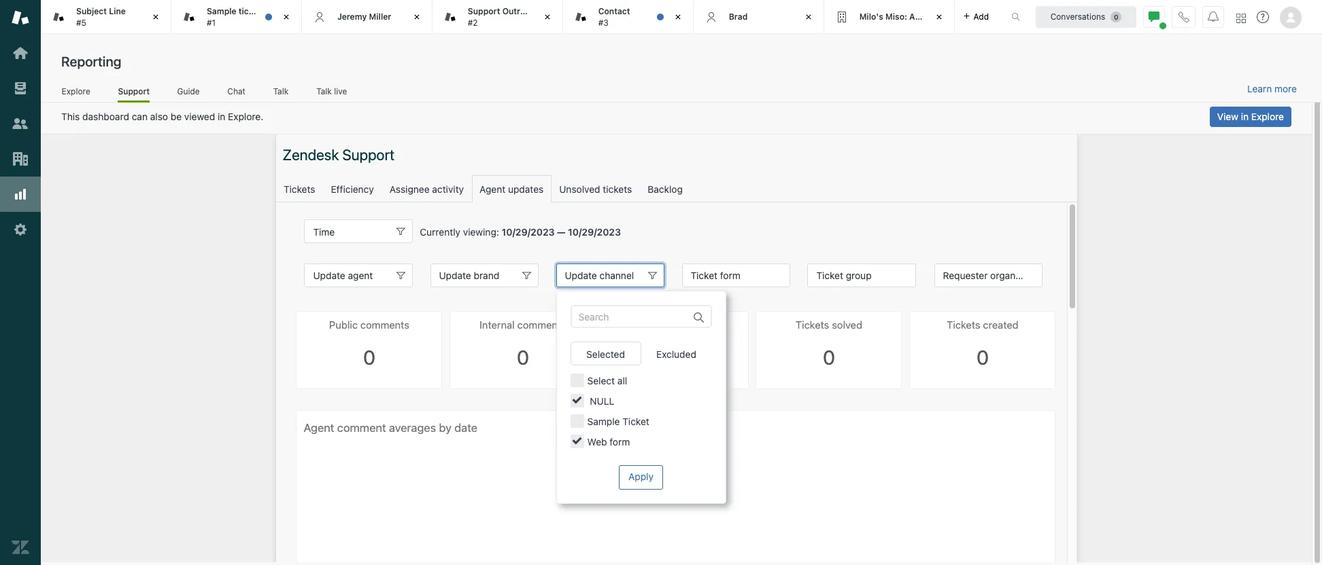 Task type: vqa. For each thing, say whether or not it's contained in the screenshot.
'New ticket' on the top left
no



Task type: locate. For each thing, give the bounding box(es) containing it.
close image
[[279, 10, 293, 24], [802, 10, 815, 24]]

close image inside "jeremy miller" tab
[[410, 10, 424, 24]]

explore.
[[228, 111, 263, 122]]

support inside support outreach #2
[[468, 6, 500, 16]]

talk inside talk live link
[[316, 86, 332, 96]]

0 horizontal spatial in
[[218, 111, 225, 122]]

explore
[[62, 86, 90, 96], [1251, 111, 1284, 122]]

1 horizontal spatial in
[[1241, 111, 1249, 122]]

close image
[[149, 10, 163, 24], [410, 10, 424, 24], [541, 10, 554, 24], [671, 10, 685, 24], [932, 10, 946, 24]]

zendesk image
[[12, 539, 29, 557]]

subject
[[76, 6, 107, 16]]

1 close image from the left
[[279, 10, 293, 24]]

explore inside button
[[1251, 111, 1284, 122]]

add
[[974, 11, 989, 21]]

talk right chat
[[273, 86, 289, 96]]

#1
[[207, 17, 216, 28]]

2 in from the left
[[1241, 111, 1249, 122]]

tab containing contact
[[563, 0, 694, 34]]

1 horizontal spatial support
[[468, 6, 500, 16]]

1 horizontal spatial close image
[[802, 10, 815, 24]]

talk left live
[[316, 86, 332, 96]]

0 vertical spatial explore
[[62, 86, 90, 96]]

view in explore button
[[1210, 107, 1292, 127]]

chat link
[[227, 86, 246, 101]]

reporting
[[61, 54, 121, 69]]

explore down learn more link
[[1251, 111, 1284, 122]]

0 horizontal spatial support
[[118, 86, 150, 96]]

in right viewed
[[218, 111, 225, 122]]

this
[[61, 111, 80, 122]]

0 horizontal spatial explore
[[62, 86, 90, 96]]

talk
[[273, 86, 289, 96], [316, 86, 332, 96]]

tab containing support outreach
[[432, 0, 563, 34]]

1 tab from the left
[[41, 0, 171, 34]]

support link
[[118, 86, 150, 103]]

close image right line
[[149, 10, 163, 24]]

line
[[109, 6, 126, 16]]

0 vertical spatial support
[[468, 6, 500, 16]]

main element
[[0, 0, 41, 566]]

support
[[468, 6, 500, 16], [118, 86, 150, 96]]

2 tab from the left
[[432, 0, 563, 34]]

organizations image
[[12, 150, 29, 168]]

reporting image
[[12, 186, 29, 203]]

also
[[150, 111, 168, 122]]

jeremy
[[337, 11, 367, 22]]

viewed
[[184, 111, 215, 122]]

talk link
[[273, 86, 289, 101]]

close image left 'brad'
[[671, 10, 685, 24]]

0 horizontal spatial close image
[[279, 10, 293, 24]]

conversations button
[[1036, 6, 1136, 28]]

talk inside talk link
[[273, 86, 289, 96]]

0 horizontal spatial talk
[[273, 86, 289, 96]]

get help image
[[1257, 11, 1269, 23]]

3 close image from the left
[[541, 10, 554, 24]]

support up can
[[118, 86, 150, 96]]

1 horizontal spatial explore
[[1251, 111, 1284, 122]]

1 horizontal spatial talk
[[316, 86, 332, 96]]

2 close image from the left
[[802, 10, 815, 24]]

#2
[[468, 17, 478, 28]]

subject line #5
[[76, 6, 126, 28]]

outreach
[[502, 6, 539, 16]]

1 vertical spatial explore
[[1251, 111, 1284, 122]]

close image right "miller"
[[410, 10, 424, 24]]

support outreach #2
[[468, 6, 539, 28]]

learn more
[[1247, 83, 1297, 95]]

3 tab from the left
[[563, 0, 694, 34]]

dashboard
[[82, 111, 129, 122]]

support for support
[[118, 86, 150, 96]]

in right view
[[1241, 111, 1249, 122]]

2 talk from the left
[[316, 86, 332, 96]]

explore up this
[[62, 86, 90, 96]]

talk live
[[316, 86, 347, 96]]

1 vertical spatial support
[[118, 86, 150, 96]]

jeremy miller tab
[[302, 0, 432, 34]]

4 tab from the left
[[824, 0, 955, 34]]

in
[[218, 111, 225, 122], [1241, 111, 1249, 122]]

close image left add popup button at right
[[932, 10, 946, 24]]

2 close image from the left
[[410, 10, 424, 24]]

close image right outreach
[[541, 10, 554, 24]]

zendesk support image
[[12, 9, 29, 27]]

support up #2
[[468, 6, 500, 16]]

tabs tab list
[[41, 0, 997, 34]]

tab
[[41, 0, 171, 34], [432, 0, 563, 34], [563, 0, 694, 34], [824, 0, 955, 34]]

1 talk from the left
[[273, 86, 289, 96]]



Task type: describe. For each thing, give the bounding box(es) containing it.
1 in from the left
[[218, 111, 225, 122]]

talk live link
[[316, 86, 348, 101]]

1 close image from the left
[[149, 10, 163, 24]]

chat
[[227, 86, 245, 96]]

admin image
[[12, 221, 29, 239]]

be
[[171, 111, 182, 122]]

views image
[[12, 80, 29, 97]]

tab containing subject line
[[41, 0, 171, 34]]

jeremy miller
[[337, 11, 391, 22]]

support for support outreach #2
[[468, 6, 500, 16]]

button displays agent's chat status as online. image
[[1149, 11, 1160, 22]]

miller
[[369, 11, 391, 22]]

learn more link
[[1247, 83, 1297, 95]]

add button
[[955, 0, 997, 33]]

guide link
[[177, 86, 200, 101]]

conversations
[[1051, 11, 1105, 21]]

talk for talk live
[[316, 86, 332, 96]]

5 close image from the left
[[932, 10, 946, 24]]

brad tab
[[694, 0, 824, 34]]

in inside view in explore button
[[1241, 111, 1249, 122]]

brad
[[729, 11, 748, 22]]

view
[[1217, 111, 1238, 122]]

guide
[[177, 86, 200, 96]]

live
[[334, 86, 347, 96]]

get started image
[[12, 44, 29, 62]]

#3
[[598, 17, 609, 28]]

customers image
[[12, 115, 29, 133]]

talk for talk
[[273, 86, 289, 96]]

zendesk products image
[[1236, 13, 1246, 23]]

learn
[[1247, 83, 1272, 95]]

contact #3
[[598, 6, 630, 28]]

this dashboard can also be viewed in explore.
[[61, 111, 263, 122]]

explore link
[[61, 86, 91, 101]]

4 close image from the left
[[671, 10, 685, 24]]

close image inside #1 tab
[[279, 10, 293, 24]]

notifications image
[[1208, 11, 1219, 22]]

view in explore
[[1217, 111, 1284, 122]]

#5
[[76, 17, 86, 28]]

more
[[1275, 83, 1297, 95]]

can
[[132, 111, 148, 122]]

#1 tab
[[171, 0, 302, 34]]

close image inside brad 'tab'
[[802, 10, 815, 24]]

contact
[[598, 6, 630, 16]]



